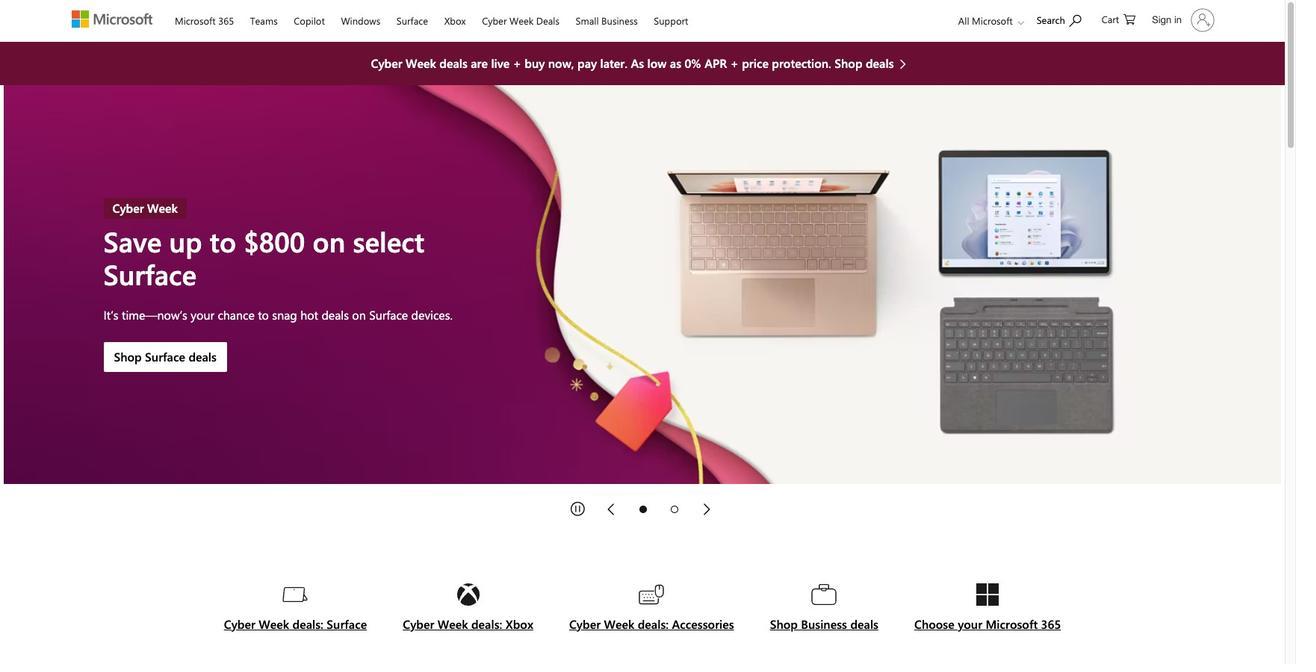 Task type: locate. For each thing, give the bounding box(es) containing it.
to right up
[[210, 223, 236, 259]]

deals: for surface
[[293, 617, 324, 632]]

1 vertical spatial business
[[801, 617, 848, 632]]

live
[[491, 55, 510, 71]]

Search search field
[[1030, 2, 1097, 36]]

business inside small business link
[[602, 14, 638, 27]]

week for surface
[[259, 617, 289, 632]]

as
[[631, 55, 644, 71]]

cyber week deals are live + buy now, pay later. as low as 0% apr + price protection. shop deals link
[[371, 55, 914, 72]]

deals
[[440, 55, 468, 71], [866, 55, 894, 71], [322, 307, 349, 323], [851, 617, 879, 632]]

your left chance
[[191, 307, 215, 323]]

1 deals: from the left
[[293, 617, 324, 632]]

deals: for xbox
[[472, 617, 503, 632]]

1 horizontal spatial to
[[258, 307, 269, 323]]

0 horizontal spatial deals:
[[293, 617, 324, 632]]

0 horizontal spatial business
[[602, 14, 638, 27]]

week for xbox
[[438, 617, 468, 632]]

on right $800
[[313, 223, 345, 259]]

1 vertical spatial on
[[352, 307, 366, 323]]

week inside cyber week save up to $800 on select surface
[[147, 200, 178, 216]]

0 vertical spatial to
[[210, 223, 236, 259]]

now,
[[548, 55, 574, 71]]

0 horizontal spatial your
[[191, 307, 215, 323]]

2 + from the left
[[731, 55, 739, 71]]

accessories
[[672, 617, 734, 632]]

cyber week deals: surface
[[224, 617, 367, 632]]

3 deals: from the left
[[638, 617, 669, 632]]

1 horizontal spatial your
[[958, 617, 983, 632]]

1 horizontal spatial +
[[731, 55, 739, 71]]

2 deals: from the left
[[472, 617, 503, 632]]

0 vertical spatial 365
[[218, 14, 234, 27]]

microsoft
[[175, 14, 216, 27], [972, 14, 1013, 27], [986, 617, 1038, 632]]

cyber inside cyber week save up to $800 on select surface
[[112, 200, 144, 216]]

surface
[[397, 14, 428, 27], [104, 256, 197, 292], [369, 307, 408, 323], [327, 617, 367, 632]]

choose your microsoft 365
[[915, 617, 1061, 632]]

your
[[191, 307, 215, 323], [958, 617, 983, 632]]

as
[[670, 55, 682, 71]]

to for up
[[210, 223, 236, 259]]

week inside 'link'
[[406, 55, 436, 71]]

cyber for up
[[112, 200, 144, 216]]

1 horizontal spatial deals:
[[472, 617, 503, 632]]

microsoft 365
[[175, 14, 234, 27]]

shop
[[835, 55, 863, 71], [770, 617, 798, 632]]

0%
[[685, 55, 702, 71]]

up
[[169, 223, 202, 259]]

week for accessories
[[604, 617, 635, 632]]

business for small
[[602, 14, 638, 27]]

small business link
[[569, 1, 645, 37]]

1 vertical spatial your
[[958, 617, 983, 632]]

week for are
[[406, 55, 436, 71]]

later.
[[601, 55, 628, 71]]

1 horizontal spatial xbox
[[506, 617, 534, 632]]

0 horizontal spatial to
[[210, 223, 236, 259]]

week
[[510, 14, 534, 27], [406, 55, 436, 71], [147, 200, 178, 216], [259, 617, 289, 632], [438, 617, 468, 632], [604, 617, 635, 632]]

pay
[[578, 55, 597, 71]]

1 vertical spatial to
[[258, 307, 269, 323]]

xbox link
[[438, 1, 473, 37]]

buy
[[525, 55, 545, 71]]

on inside cyber week save up to $800 on select surface
[[313, 223, 345, 259]]

1 horizontal spatial shop
[[835, 55, 863, 71]]

search
[[1037, 13, 1066, 26]]

business
[[602, 14, 638, 27], [801, 617, 848, 632]]

teams link
[[243, 1, 284, 37]]

1 + from the left
[[513, 55, 522, 71]]

shop business deals link
[[770, 616, 879, 634]]

0 vertical spatial xbox
[[444, 14, 466, 27]]

cyber week deals link
[[475, 1, 566, 37]]

2 horizontal spatial deals:
[[638, 617, 669, 632]]

0 vertical spatial business
[[602, 14, 638, 27]]

cyber
[[482, 14, 507, 27], [371, 55, 403, 71], [112, 200, 144, 216], [224, 617, 255, 632], [403, 617, 434, 632], [569, 617, 601, 632]]

0 vertical spatial on
[[313, 223, 345, 259]]

0 horizontal spatial xbox
[[444, 14, 466, 27]]

business inside "shop business deals" link
[[801, 617, 848, 632]]

cyber week save up to $800 on select surface
[[104, 200, 425, 292]]

on
[[313, 223, 345, 259], [352, 307, 366, 323]]

1 vertical spatial 365
[[1042, 617, 1061, 632]]

0 horizontal spatial shop
[[770, 617, 798, 632]]

deals: for accessories
[[638, 617, 669, 632]]

choose
[[915, 617, 955, 632]]

cart link
[[1102, 1, 1136, 37]]

to inside cyber week save up to $800 on select surface
[[210, 223, 236, 259]]

cyber week deals are live + buy now, pay later. as low as 0% apr + price protection. shop deals
[[371, 55, 894, 71]]

+ right live
[[513, 55, 522, 71]]

0 horizontal spatial +
[[513, 55, 522, 71]]

it's time—now's your chance to snag hot deals on surface devices.
[[104, 307, 453, 323]]

low
[[648, 55, 667, 71]]

snag
[[272, 307, 297, 323]]

surface inside cyber week save up to $800 on select surface
[[104, 256, 197, 292]]

your right choose
[[958, 617, 983, 632]]

1 vertical spatial shop
[[770, 617, 798, 632]]

xbox
[[444, 14, 466, 27], [506, 617, 534, 632]]

cyber week deals: accessories link
[[569, 616, 734, 634]]

cyber week deals
[[482, 14, 560, 27]]

in
[[1175, 14, 1182, 25]]

cyber inside 'link'
[[371, 55, 403, 71]]

1 horizontal spatial business
[[801, 617, 848, 632]]

all microsoft
[[959, 14, 1013, 27]]

to left snag
[[258, 307, 269, 323]]

sign
[[1153, 14, 1172, 25]]

cyber for are
[[371, 55, 403, 71]]

to
[[210, 223, 236, 259], [258, 307, 269, 323]]

0 vertical spatial shop
[[835, 55, 863, 71]]

365
[[218, 14, 234, 27], [1042, 617, 1061, 632]]

shop business deals
[[770, 617, 879, 632]]

cyber for accessories
[[569, 617, 601, 632]]

0 vertical spatial your
[[191, 307, 215, 323]]

+ right 'apr'
[[731, 55, 739, 71]]

protection.
[[772, 55, 832, 71]]

surface inside 'link'
[[397, 14, 428, 27]]

deals:
[[293, 617, 324, 632], [472, 617, 503, 632], [638, 617, 669, 632]]

0 horizontal spatial on
[[313, 223, 345, 259]]

+
[[513, 55, 522, 71], [731, 55, 739, 71]]

deals
[[536, 14, 560, 27]]

on right hot
[[352, 307, 366, 323]]



Task type: describe. For each thing, give the bounding box(es) containing it.
xbox inside 'link'
[[444, 14, 466, 27]]

a surface laptop 5 in sandstone and a surface pro 9 tablet in platinum with a pro signature keyboard in platinum. image
[[4, 85, 1282, 485]]

1 horizontal spatial on
[[352, 307, 366, 323]]

week for up
[[147, 200, 178, 216]]

shop inside "shop business deals" link
[[770, 617, 798, 632]]

all microsoft button
[[947, 1, 1029, 41]]

hot
[[301, 307, 318, 323]]

cyber week deals: accessories
[[569, 617, 734, 632]]

apr
[[705, 55, 727, 71]]

1 horizontal spatial 365
[[1042, 617, 1061, 632]]

to for chance
[[258, 307, 269, 323]]

price
[[742, 55, 769, 71]]

all
[[959, 14, 970, 27]]

$800
[[244, 223, 305, 259]]

microsoft image
[[72, 10, 152, 28]]

teams
[[250, 14, 278, 27]]

search button
[[1030, 2, 1089, 36]]

copilot
[[294, 14, 325, 27]]

cyber for surface
[[224, 617, 255, 632]]

are
[[471, 55, 488, 71]]

windows link
[[334, 1, 387, 37]]

chance
[[218, 307, 255, 323]]

copilot link
[[287, 1, 332, 37]]

cyber week deals: surface link
[[224, 616, 367, 634]]

microsoft 365 link
[[168, 1, 241, 37]]

devices.
[[411, 307, 453, 323]]

week inside 'link'
[[510, 14, 534, 27]]

shop surface deals link
[[104, 342, 227, 372]]

support
[[654, 14, 689, 27]]

small business
[[576, 14, 638, 27]]

select
[[353, 223, 425, 259]]

cyber week deals: xbox link
[[403, 616, 534, 634]]

0 horizontal spatial 365
[[218, 14, 234, 27]]

sign in link
[[1144, 2, 1221, 38]]

1 vertical spatial xbox
[[506, 617, 534, 632]]

cyber for xbox
[[403, 617, 434, 632]]

small
[[576, 14, 599, 27]]

it's
[[104, 307, 119, 323]]

shop inside cyber week deals are live + buy now, pay later. as low as 0% apr + price protection. shop deals 'link'
[[835, 55, 863, 71]]

business for shop
[[801, 617, 848, 632]]

cart
[[1102, 13, 1120, 25]]

sign in
[[1153, 14, 1182, 25]]

choose your microsoft 365 link
[[915, 616, 1061, 634]]

cyber inside 'link'
[[482, 14, 507, 27]]

time—now's
[[122, 307, 188, 323]]

deals inside "shop business deals" link
[[851, 617, 879, 632]]

microsoft inside dropdown button
[[972, 14, 1013, 27]]

windows
[[341, 14, 381, 27]]

save
[[104, 223, 162, 259]]

surface link
[[390, 1, 435, 37]]

shop surface deals
[[114, 349, 217, 364]]

cyber week deals: xbox
[[403, 617, 534, 632]]

support link
[[647, 1, 695, 37]]



Task type: vqa. For each thing, say whether or not it's contained in the screenshot.
with in 'dropdown button'
no



